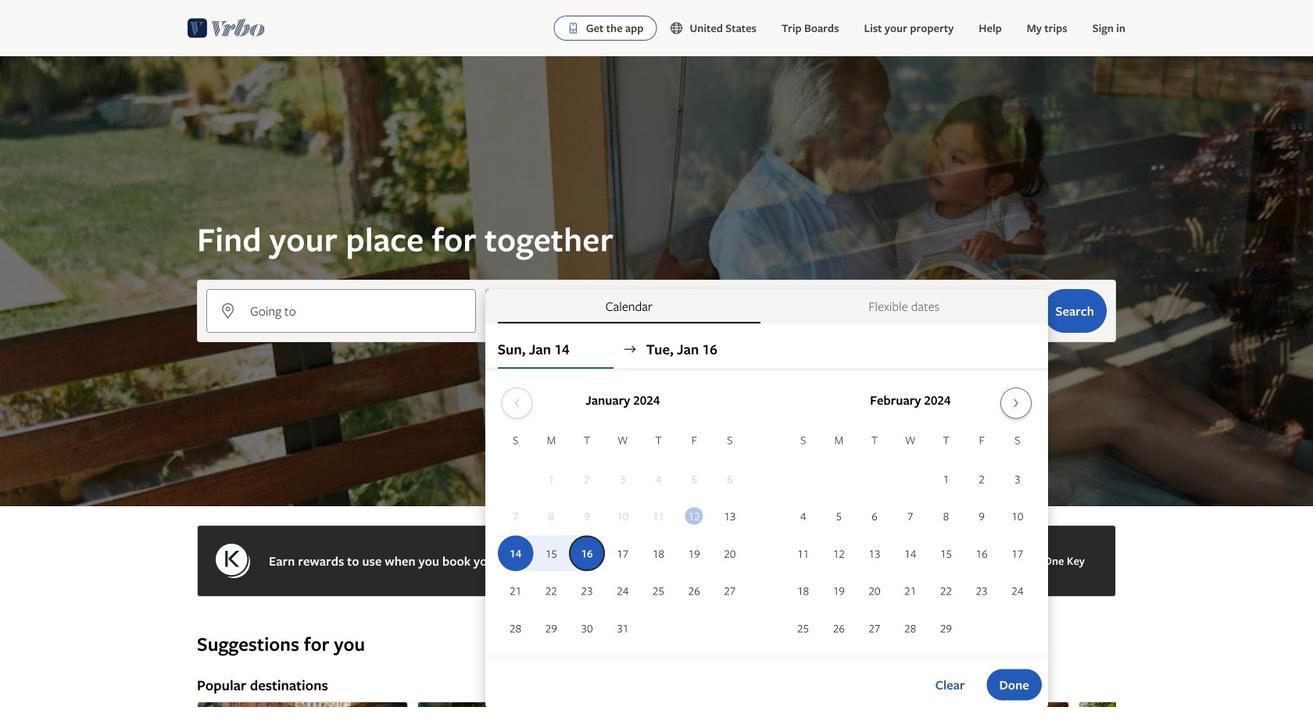 Task type: locate. For each thing, give the bounding box(es) containing it.
south beach featuring tropical scenes, general coastal views and a beach image
[[1079, 702, 1290, 707]]

previous month image
[[508, 397, 526, 410]]

today element
[[685, 508, 703, 525]]

next month image
[[1007, 397, 1026, 410]]

application
[[498, 381, 1035, 648]]

recently viewed region
[[188, 606, 1125, 632]]

tab list
[[485, 289, 1048, 324]]

february 2024 element
[[785, 431, 1035, 648]]

soho - tribeca which includes street scenes and a city image
[[197, 702, 408, 707]]

main content
[[0, 56, 1313, 707]]



Task type: vqa. For each thing, say whether or not it's contained in the screenshot.
Walk
no



Task type: describe. For each thing, give the bounding box(es) containing it.
application inside wizard region
[[498, 381, 1035, 648]]

small image
[[669, 21, 690, 35]]

january 2024 element
[[498, 431, 748, 648]]

download the app button image
[[567, 22, 580, 34]]

tab list inside wizard region
[[485, 289, 1048, 324]]

directional image
[[623, 342, 637, 356]]

wizard region
[[0, 56, 1313, 707]]

vrbo logo image
[[188, 16, 265, 41]]

las vegas featuring interior views image
[[858, 702, 1069, 707]]

georgetown - foggy bottom showing a house, a city and street scenes image
[[417, 702, 628, 707]]



